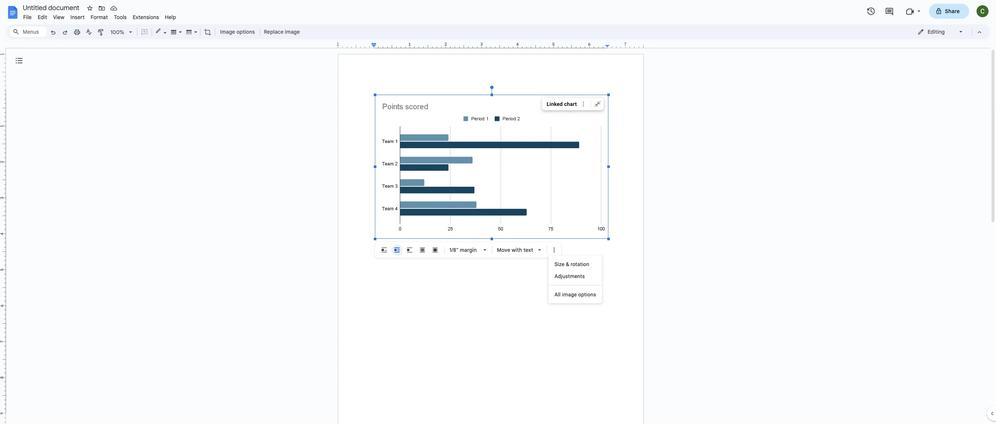 Task type: locate. For each thing, give the bounding box(es) containing it.
move
[[497, 247, 510, 253]]

file
[[23, 14, 32, 21]]

image right all
[[562, 292, 577, 298]]

menu bar
[[20, 10, 179, 22]]

toolbar
[[377, 244, 560, 256]]

1 horizontal spatial image
[[562, 292, 577, 298]]

main toolbar
[[46, 26, 302, 39]]

0 vertical spatial image
[[285, 28, 300, 35]]

options
[[237, 28, 255, 35], [578, 292, 596, 298]]

0 horizontal spatial image
[[285, 28, 300, 35]]

format menu item
[[88, 13, 111, 22]]

move with text option
[[497, 247, 533, 253]]

In front of text radio
[[430, 244, 441, 256]]

Behind text radio
[[417, 244, 428, 256]]

Star checkbox
[[85, 3, 95, 13]]

border weight image
[[170, 27, 178, 37]]

menu
[[549, 256, 602, 303]]

options right image
[[237, 28, 255, 35]]

size
[[555, 261, 565, 267]]

image for replace
[[285, 28, 300, 35]]

options inside button
[[237, 28, 255, 35]]

Zoom field
[[107, 27, 136, 38]]

chart
[[564, 101, 577, 107]]

editing button
[[913, 26, 969, 37]]

image inside dropdown button
[[285, 28, 300, 35]]

image options
[[220, 28, 255, 35]]

replace image
[[264, 28, 300, 35]]

image right replace
[[285, 28, 300, 35]]

1
[[337, 42, 339, 47]]

margin
[[460, 247, 477, 253]]

chart options element
[[542, 98, 606, 110]]

share
[[945, 8, 960, 15]]

0 horizontal spatial options
[[237, 28, 255, 35]]

option group
[[379, 244, 441, 256]]

1 vertical spatial image
[[562, 292, 577, 298]]

In line radio
[[379, 244, 390, 256]]

toolbar containing 1/8" margin
[[377, 244, 560, 256]]

Zoom text field
[[109, 27, 127, 37]]

1 vertical spatial options
[[578, 292, 596, 298]]

menu bar banner
[[0, 0, 996, 424]]

image
[[285, 28, 300, 35], [562, 292, 577, 298]]

options down adjustments at right
[[578, 292, 596, 298]]

share button
[[929, 4, 970, 19]]

menu bar containing file
[[20, 10, 179, 22]]

file menu item
[[20, 13, 35, 22]]

insert
[[70, 14, 85, 21]]

help
[[165, 14, 176, 21]]

menu bar inside menu bar banner
[[20, 10, 179, 22]]

1 horizontal spatial options
[[578, 292, 596, 298]]

all image options
[[555, 292, 596, 298]]

application
[[0, 0, 996, 424]]

1/8"
[[450, 247, 459, 253]]

mode and view toolbar
[[912, 24, 986, 39]]

image options button
[[217, 26, 258, 37]]

tools
[[114, 14, 127, 21]]

size & rotation
[[555, 261, 590, 267]]

0 vertical spatial options
[[237, 28, 255, 35]]

&
[[566, 261, 569, 267]]



Task type: vqa. For each thing, say whether or not it's contained in the screenshot.
"Theme"
no



Task type: describe. For each thing, give the bounding box(es) containing it.
edit menu item
[[35, 13, 50, 22]]

help menu item
[[162, 13, 179, 22]]

adjustments
[[555, 273, 585, 279]]

border dash image
[[185, 27, 194, 37]]

all
[[555, 292, 561, 298]]

format
[[91, 14, 108, 21]]

one eighth inch margin option
[[450, 247, 477, 253]]

Wrap text radio
[[392, 244, 403, 256]]

linked chart
[[547, 101, 577, 107]]

right margin image
[[606, 42, 643, 48]]

extensions
[[133, 14, 159, 21]]

with
[[512, 247, 522, 253]]

edit
[[38, 14, 47, 21]]

linked
[[547, 101, 563, 107]]

text
[[524, 247, 533, 253]]

1/8" margin
[[450, 247, 477, 253]]

bottom margin image
[[0, 411, 6, 424]]

top margin image
[[0, 54, 6, 92]]

image for all
[[562, 292, 577, 298]]

image
[[220, 28, 235, 35]]

insert menu item
[[67, 13, 88, 22]]

Menus field
[[9, 27, 47, 37]]

tools menu item
[[111, 13, 130, 22]]

menu containing size & rotation
[[549, 256, 602, 303]]

left margin image
[[338, 42, 376, 48]]

application containing share
[[0, 0, 996, 424]]

view menu item
[[50, 13, 67, 22]]

move with text
[[497, 247, 533, 253]]

linked chart options image
[[580, 100, 588, 108]]

extensions menu item
[[130, 13, 162, 22]]

Break text radio
[[404, 244, 416, 256]]

editing
[[928, 28, 945, 35]]

view
[[53, 14, 65, 21]]

Rename text field
[[20, 3, 84, 12]]

replace
[[264, 28, 284, 35]]

replace image button
[[262, 26, 302, 37]]

rotation
[[571, 261, 590, 267]]



